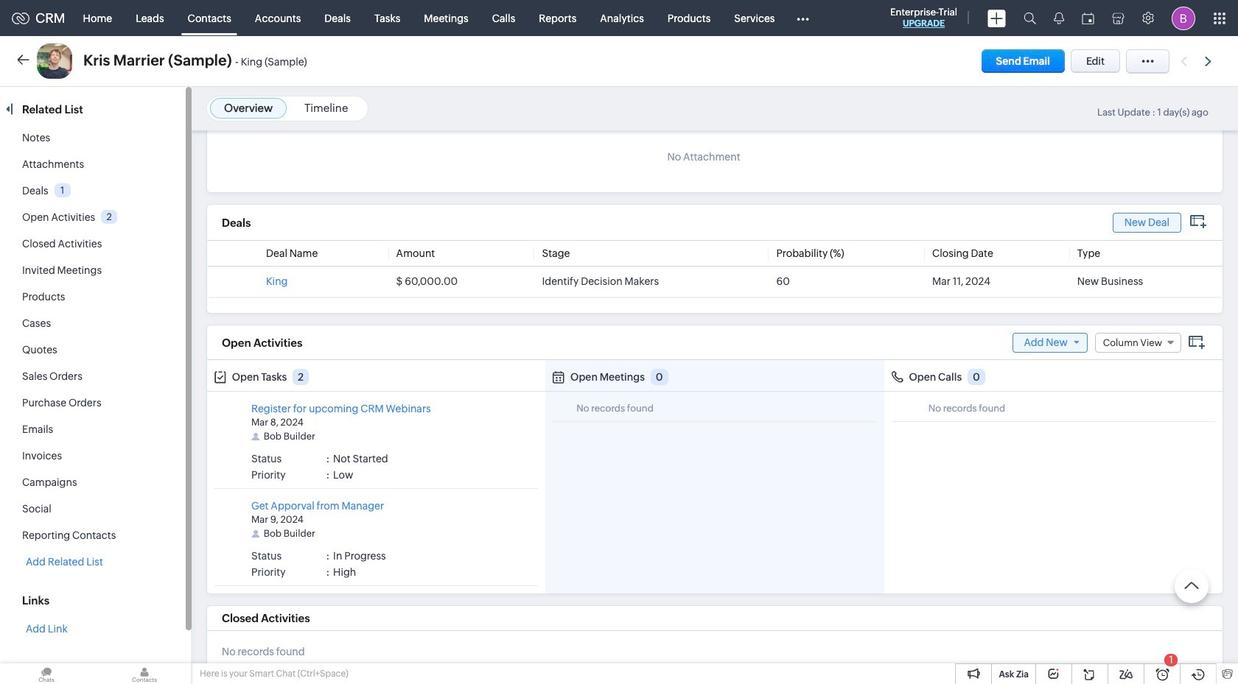 Task type: locate. For each thing, give the bounding box(es) containing it.
signals image
[[1054, 12, 1064, 24]]

signals element
[[1045, 0, 1073, 36]]

profile element
[[1163, 0, 1204, 36]]

Other Modules field
[[787, 6, 819, 30]]

create menu element
[[979, 0, 1015, 36]]

contacts image
[[98, 664, 191, 685]]

chats image
[[0, 664, 93, 685]]

logo image
[[12, 12, 29, 24]]

next record image
[[1205, 56, 1215, 66]]

profile image
[[1172, 6, 1196, 30]]

create menu image
[[988, 9, 1006, 27]]

search image
[[1024, 12, 1036, 24]]



Task type: describe. For each thing, give the bounding box(es) containing it.
search element
[[1015, 0, 1045, 36]]

calendar image
[[1082, 12, 1095, 24]]

previous record image
[[1181, 56, 1187, 66]]



Task type: vqa. For each thing, say whether or not it's contained in the screenshot.
the · to the right
no



